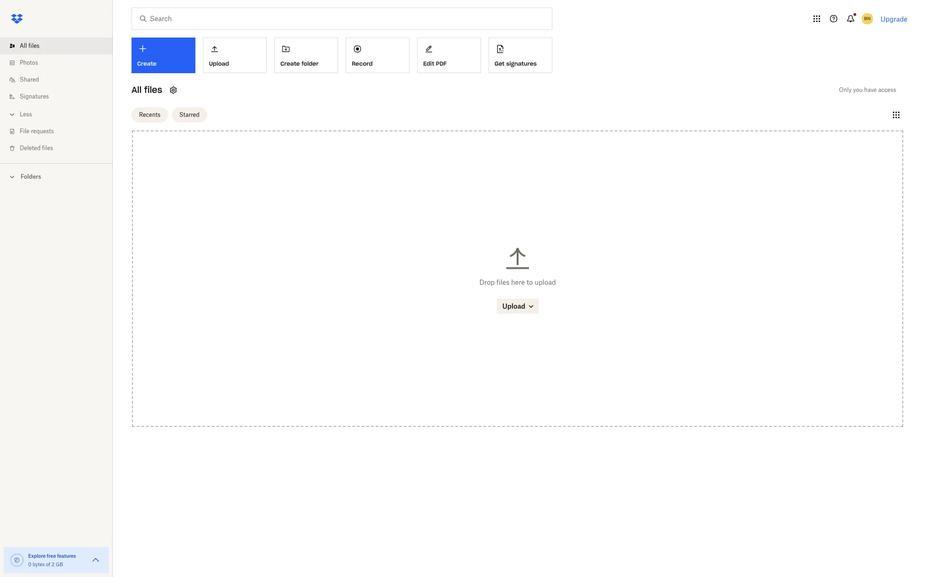 Task type: vqa. For each thing, say whether or not it's contained in the screenshot.
Upload
yes



Task type: locate. For each thing, give the bounding box(es) containing it.
recents
[[139, 111, 161, 118]]

0 vertical spatial upload
[[209, 60, 229, 67]]

0 vertical spatial all files
[[20, 42, 40, 49]]

photos
[[20, 59, 38, 66]]

get
[[495, 60, 505, 67]]

bytes
[[33, 562, 45, 568]]

all
[[20, 42, 27, 49], [132, 85, 142, 95]]

all up photos
[[20, 42, 27, 49]]

bn
[[865, 16, 871, 22]]

0 horizontal spatial all
[[20, 42, 27, 49]]

upload
[[209, 60, 229, 67], [503, 303, 526, 311]]

starred
[[179, 111, 200, 118]]

upload button
[[203, 38, 267, 73]]

folder settings image
[[168, 85, 179, 96]]

1 vertical spatial all files
[[132, 85, 162, 95]]

files
[[28, 42, 40, 49], [144, 85, 162, 95], [42, 145, 53, 152], [497, 279, 510, 287]]

1 horizontal spatial all files
[[132, 85, 162, 95]]

1 vertical spatial upload
[[503, 303, 526, 311]]

1 horizontal spatial create
[[281, 60, 300, 67]]

upload button
[[497, 299, 539, 314]]

all files
[[20, 42, 40, 49], [132, 85, 162, 95]]

all files list item
[[0, 38, 113, 55]]

upgrade link
[[881, 15, 908, 23]]

create
[[281, 60, 300, 67], [137, 60, 157, 67]]

create inside button
[[281, 60, 300, 67]]

create for create folder
[[281, 60, 300, 67]]

0
[[28, 562, 31, 568]]

list
[[0, 32, 113, 164]]

all files link
[[8, 38, 113, 55]]

of
[[46, 562, 50, 568]]

starred button
[[172, 107, 207, 122]]

all up recents
[[132, 85, 142, 95]]

files left here
[[497, 279, 510, 287]]

access
[[879, 86, 897, 94]]

files up photos
[[28, 42, 40, 49]]

create inside dropdown button
[[137, 60, 157, 67]]

0 horizontal spatial create
[[137, 60, 157, 67]]

to
[[527, 279, 533, 287]]

folders
[[21, 173, 41, 180]]

all files up photos
[[20, 42, 40, 49]]

photos link
[[8, 55, 113, 71]]

1 horizontal spatial upload
[[503, 303, 526, 311]]

1 horizontal spatial all
[[132, 85, 142, 95]]

get signatures button
[[489, 38, 553, 73]]

files right the deleted in the top of the page
[[42, 145, 53, 152]]

signatures link
[[8, 88, 113, 105]]

0 vertical spatial all
[[20, 42, 27, 49]]

drop files here to upload
[[480, 279, 556, 287]]

0 horizontal spatial upload
[[209, 60, 229, 67]]

0 horizontal spatial all files
[[20, 42, 40, 49]]

explore
[[28, 554, 46, 560]]

file requests link
[[8, 123, 113, 140]]

record
[[352, 60, 373, 67]]

bn button
[[860, 11, 875, 26]]

explore free features 0 bytes of 2 gb
[[28, 554, 76, 568]]

all files inside list item
[[20, 42, 40, 49]]

all files up recents
[[132, 85, 162, 95]]

here
[[511, 279, 525, 287]]



Task type: describe. For each thing, give the bounding box(es) containing it.
requests
[[31, 128, 54, 135]]

only
[[839, 86, 852, 94]]

drop
[[480, 279, 495, 287]]

files inside list item
[[28, 42, 40, 49]]

upload inside upload dropdown button
[[209, 60, 229, 67]]

edit pdf button
[[417, 38, 481, 73]]

record button
[[346, 38, 410, 73]]

dropbox image
[[8, 9, 26, 28]]

features
[[57, 554, 76, 560]]

pdf
[[436, 60, 447, 67]]

less image
[[8, 110, 17, 119]]

deleted files
[[20, 145, 53, 152]]

shared
[[20, 76, 39, 83]]

folder
[[302, 60, 319, 67]]

2
[[52, 562, 54, 568]]

create folder
[[281, 60, 319, 67]]

have
[[865, 86, 877, 94]]

1 vertical spatial all
[[132, 85, 142, 95]]

get signatures
[[495, 60, 537, 67]]

folders button
[[0, 170, 113, 184]]

create folder button
[[274, 38, 338, 73]]

upload
[[535, 279, 556, 287]]

edit pdf
[[423, 60, 447, 67]]

signatures
[[20, 93, 49, 100]]

file
[[20, 128, 29, 135]]

file requests
[[20, 128, 54, 135]]

Search text field
[[150, 14, 533, 24]]

free
[[47, 554, 56, 560]]

files inside "link"
[[42, 145, 53, 152]]

deleted
[[20, 145, 41, 152]]

upload inside upload popup button
[[503, 303, 526, 311]]

quota usage element
[[9, 554, 24, 569]]

recents button
[[132, 107, 168, 122]]

create for create
[[137, 60, 157, 67]]

you
[[853, 86, 863, 94]]

edit
[[423, 60, 434, 67]]

gb
[[56, 562, 63, 568]]

upgrade
[[881, 15, 908, 23]]

signatures
[[506, 60, 537, 67]]

deleted files link
[[8, 140, 113, 157]]

less
[[20, 111, 32, 118]]

shared link
[[8, 71, 113, 88]]

all inside list item
[[20, 42, 27, 49]]

only you have access
[[839, 86, 897, 94]]

files left folder settings image
[[144, 85, 162, 95]]

create button
[[132, 38, 195, 73]]

list containing all files
[[0, 32, 113, 164]]



